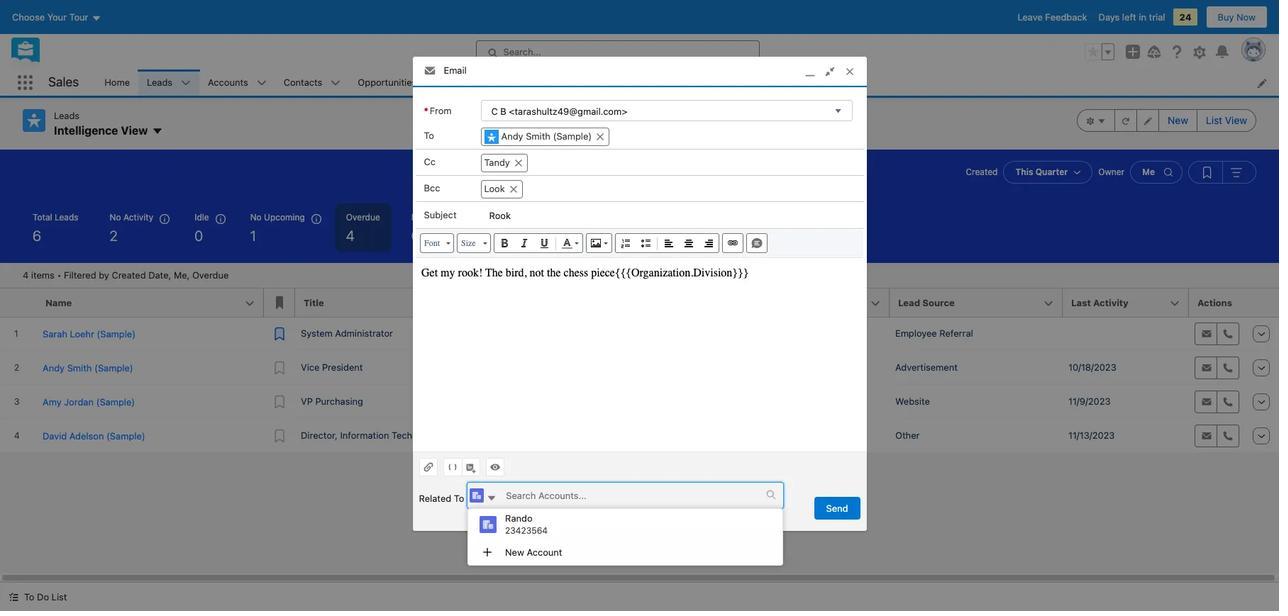 Task type: describe. For each thing, give the bounding box(es) containing it.
buy now button
[[1206, 6, 1268, 28]]

this
[[1016, 167, 1034, 177]]

idle
[[195, 212, 209, 223]]

buy
[[1218, 11, 1235, 23]]

4 inside overdue 4
[[346, 228, 355, 244]]

other
[[896, 430, 920, 442]]

date,
[[148, 270, 171, 281]]

title cell
[[295, 289, 568, 318]]

lead status cell
[[775, 289, 890, 318]]

referral
[[940, 328, 974, 339]]

forecasts link
[[518, 70, 577, 96]]

reports list item
[[664, 70, 733, 96]]

to for to do list
[[24, 592, 34, 603]]

send button
[[815, 498, 861, 520]]

today
[[430, 212, 454, 223]]

in
[[1140, 11, 1147, 23]]

1 vertical spatial leads
[[54, 110, 80, 121]]

subject
[[424, 209, 457, 221]]

trial
[[1150, 11, 1166, 23]]

c b <tarashultz49@gmail.com> button
[[481, 100, 853, 122]]

dashboards
[[585, 76, 637, 88]]

new account option
[[468, 541, 783, 566]]

1 upcoming from the left
[[264, 212, 305, 223]]

opportunities
[[358, 76, 417, 88]]

intelligence view
[[54, 124, 148, 137]]

accounts link
[[200, 70, 257, 96]]

new for new
[[1169, 114, 1189, 126]]

left
[[1123, 11, 1137, 23]]

2 vertical spatial text default image
[[767, 491, 777, 501]]

lead image
[[484, 130, 499, 145]]

tandy link
[[481, 154, 528, 172]]

to do list
[[24, 592, 67, 603]]

row number cell
[[0, 289, 37, 318]]

vice president
[[301, 362, 363, 373]]

home link
[[96, 70, 138, 96]]

key performance indicators group
[[0, 204, 1280, 263]]

overdue 4
[[346, 212, 380, 244]]

opportunities link
[[350, 70, 425, 96]]

no activity
[[110, 212, 153, 223]]

quotes link
[[733, 70, 781, 96]]

contacts
[[284, 76, 323, 88]]

actions
[[1198, 297, 1233, 309]]

text default image inside the andy smith (sample) link
[[596, 132, 606, 142]]

list view button
[[1197, 109, 1257, 132]]

system administrator
[[301, 328, 393, 339]]

Search Accounts... text field
[[498, 483, 767, 509]]

total leads 6
[[33, 212, 78, 244]]

view for intelligence view
[[121, 124, 148, 137]]

lead source cell
[[890, 289, 1063, 318]]

me button
[[1131, 161, 1183, 184]]

0 horizontal spatial created
[[112, 270, 146, 281]]

leave
[[1018, 11, 1043, 23]]

quarter
[[1036, 167, 1068, 177]]

website
[[896, 396, 931, 407]]

view for list view
[[1226, 114, 1248, 126]]

purchasing
[[315, 396, 363, 407]]

1 vertical spatial overdue
[[192, 270, 229, 281]]

cell for advertisement
[[568, 351, 775, 385]]

11/9/2023
[[1069, 396, 1111, 408]]

contacts link
[[275, 70, 331, 96]]

bcc element
[[481, 179, 849, 201]]

by
[[99, 270, 109, 281]]

total
[[33, 212, 52, 223]]

activity for no activity
[[123, 212, 153, 223]]

leads inside total leads 6
[[55, 212, 78, 223]]

administrator
[[335, 328, 393, 339]]

dashboards link
[[577, 70, 646, 96]]

0 for idle
[[195, 228, 203, 244]]

list inside list view button
[[1207, 114, 1223, 126]]

lead view settings image
[[1078, 109, 1116, 132]]

text default image inside to do list button
[[9, 593, 18, 603]]

account
[[527, 547, 563, 558]]

reports link
[[664, 70, 715, 96]]

row number image
[[0, 289, 37, 317]]

calendar link
[[444, 70, 499, 96]]

lead source button
[[890, 289, 1063, 317]]

to for to
[[424, 130, 434, 141]]

this quarter
[[1016, 167, 1068, 177]]

opportunities list item
[[350, 70, 444, 96]]

president
[[322, 362, 363, 373]]

quotes
[[742, 76, 773, 88]]

andy smith (sample)
[[502, 131, 592, 142]]

list inside to do list button
[[52, 592, 67, 603]]

tandy
[[484, 157, 510, 168]]

to do list button
[[0, 583, 76, 612]]

action image
[[1246, 289, 1280, 317]]

vp purchasing
[[301, 396, 363, 407]]

text default image inside the look link
[[509, 184, 519, 194]]

leave feedback
[[1018, 11, 1088, 23]]

new button
[[1159, 109, 1198, 132]]

b
[[501, 106, 507, 117]]

c b <tarashultz49@gmail.com>
[[492, 106, 628, 117]]

leads inside list item
[[147, 76, 173, 88]]

c
[[492, 106, 498, 117]]

email dialog
[[413, 57, 867, 532]]

days
[[1099, 11, 1120, 23]]

accounts list item
[[200, 70, 275, 96]]

information
[[340, 430, 389, 442]]

forecasts
[[526, 76, 568, 88]]

0 inside due today 0
[[412, 228, 420, 244]]

sales
[[48, 75, 79, 90]]

vp
[[301, 396, 313, 407]]



Task type: vqa. For each thing, say whether or not it's contained in the screenshot.
leftmost To
yes



Task type: locate. For each thing, give the bounding box(es) containing it.
0 down due
[[412, 228, 420, 244]]

1 horizontal spatial to
[[424, 130, 434, 141]]

cell for employee referral
[[568, 317, 775, 351]]

leads right total
[[55, 212, 78, 223]]

0 horizontal spatial activity
[[123, 212, 153, 223]]

0 horizontal spatial 4
[[23, 270, 29, 281]]

me,
[[174, 270, 190, 281]]

employee
[[896, 328, 938, 339]]

accounts
[[208, 76, 248, 88]]

overdue inside key performance indicators group
[[346, 212, 380, 223]]

owner
[[1099, 167, 1125, 177]]

text default image
[[596, 132, 606, 142], [509, 184, 519, 194], [767, 491, 777, 501]]

1 horizontal spatial 0
[[412, 228, 420, 244]]

new inside new account option
[[505, 547, 525, 558]]

dashboards list item
[[577, 70, 664, 96]]

(sample)
[[553, 131, 592, 142]]

no for 1
[[250, 212, 262, 223]]

group down days at top
[[1085, 43, 1115, 60]]

activity inside key performance indicators group
[[123, 212, 153, 223]]

no for 2
[[110, 212, 121, 223]]

0 horizontal spatial no
[[110, 212, 121, 223]]

name button
[[37, 289, 264, 317]]

1 vertical spatial activity
[[1094, 297, 1129, 309]]

24
[[1180, 11, 1192, 23]]

andy smith (sample) link
[[481, 128, 610, 146]]

grid containing name
[[0, 289, 1280, 454]]

action cell
[[1246, 289, 1280, 318]]

title
[[304, 297, 324, 309]]

last activity button
[[1063, 289, 1190, 317]]

0 down look
[[485, 228, 494, 244]]

quotes list item
[[733, 70, 800, 96]]

activity for last activity
[[1094, 297, 1129, 309]]

2 no from the left
[[250, 212, 262, 223]]

list
[[96, 70, 1280, 96]]

to down the "*"
[[424, 130, 434, 141]]

created left this
[[966, 167, 998, 177]]

0 horizontal spatial view
[[121, 124, 148, 137]]

view right new button
[[1226, 114, 1248, 126]]

filtered
[[64, 270, 96, 281]]

view inside list view button
[[1226, 114, 1248, 126]]

0 horizontal spatial text default image
[[509, 184, 519, 194]]

overdue right me,
[[192, 270, 229, 281]]

leads up intelligence
[[54, 110, 80, 121]]

buy now
[[1218, 11, 1256, 23]]

2
[[110, 228, 118, 244]]

0 vertical spatial leads
[[147, 76, 173, 88]]

director,
[[301, 430, 338, 442]]

11/13/2023
[[1069, 430, 1115, 442]]

1 horizontal spatial no
[[250, 212, 262, 223]]

calendar list item
[[444, 70, 518, 96]]

0 horizontal spatial list
[[52, 592, 67, 603]]

new for new account
[[505, 547, 525, 558]]

activity inside button
[[1094, 297, 1129, 309]]

to left do on the bottom left
[[24, 592, 34, 603]]

lead source
[[899, 297, 955, 309]]

2 vertical spatial group
[[1189, 161, 1257, 184]]

1 horizontal spatial new
[[1169, 114, 1189, 126]]

1 horizontal spatial overdue
[[346, 212, 380, 223]]

cell for other
[[568, 420, 775, 454]]

send
[[827, 503, 849, 515]]

look link
[[481, 180, 523, 198]]

created right by
[[112, 270, 146, 281]]

0 horizontal spatial to
[[24, 592, 34, 603]]

1 horizontal spatial created
[[966, 167, 998, 177]]

list right do on the bottom left
[[52, 592, 67, 603]]

<tarashultz49@gmail.com>
[[509, 106, 628, 117]]

account image
[[480, 517, 497, 534]]

no up 1
[[250, 212, 262, 223]]

1 no from the left
[[110, 212, 121, 223]]

due today 0
[[412, 212, 454, 244]]

last activity cell
[[1063, 289, 1190, 318]]

list box containing rando
[[468, 509, 784, 566]]

Subject text field
[[481, 203, 853, 228]]

list containing home
[[96, 70, 1280, 96]]

1 vertical spatial new
[[505, 547, 525, 558]]

new inside new button
[[1169, 114, 1189, 126]]

search... button
[[476, 40, 760, 63]]

activity up 4 items • filtered by created date, me, overdue
[[123, 212, 153, 223]]

text default image right tandy
[[514, 158, 524, 168]]

0 vertical spatial new
[[1169, 114, 1189, 126]]

title button
[[295, 289, 568, 317]]

0 down idle
[[195, 228, 203, 244]]

text default image right accounts image
[[487, 494, 497, 504]]

group down list view button
[[1189, 161, 1257, 184]]

do
[[37, 592, 49, 603]]

0 for upcoming
[[485, 228, 494, 244]]

4 items • filtered by created date, me, overdue status
[[23, 270, 229, 281]]

this quarter button
[[1004, 161, 1093, 184]]

text default image right (sample)
[[596, 132, 606, 142]]

0 vertical spatial to
[[424, 130, 434, 141]]

last activity
[[1072, 297, 1129, 309]]

new account
[[505, 547, 563, 558]]

upcoming
[[264, 212, 305, 223], [485, 212, 526, 223]]

activity
[[123, 212, 153, 223], [1094, 297, 1129, 309]]

4 items • filtered by created date, me, overdue
[[23, 270, 229, 281]]

1
[[250, 228, 256, 244]]

reports
[[673, 76, 706, 88]]

group containing new
[[1078, 109, 1257, 132]]

grid
[[0, 289, 1280, 454]]

view
[[1226, 114, 1248, 126], [121, 124, 148, 137]]

smith
[[526, 131, 551, 142]]

lead
[[899, 297, 921, 309]]

1 horizontal spatial activity
[[1094, 297, 1129, 309]]

1 vertical spatial text default image
[[487, 494, 497, 504]]

0 horizontal spatial 0
[[195, 228, 203, 244]]

2 horizontal spatial text default image
[[514, 158, 524, 168]]

leads right home
[[147, 76, 173, 88]]

2 vertical spatial leads
[[55, 212, 78, 223]]

4
[[346, 228, 355, 244], [23, 270, 29, 281]]

0 vertical spatial created
[[966, 167, 998, 177]]

to left accounts image
[[454, 493, 464, 504]]

cc
[[424, 156, 436, 168]]

list box
[[468, 509, 784, 566]]

overdue left due
[[346, 212, 380, 223]]

rando 23423564
[[505, 513, 548, 536]]

text default image left send "button"
[[767, 491, 777, 501]]

to
[[424, 130, 434, 141], [454, 493, 464, 504], [24, 592, 34, 603]]

vice
[[301, 362, 320, 373]]

related
[[419, 493, 452, 504]]

2 horizontal spatial 0
[[485, 228, 494, 244]]

2 horizontal spatial to
[[454, 493, 464, 504]]

1 vertical spatial to
[[454, 493, 464, 504]]

1 vertical spatial created
[[112, 270, 146, 281]]

0 horizontal spatial overdue
[[192, 270, 229, 281]]

bcc
[[424, 182, 440, 194]]

rando
[[505, 513, 533, 525]]

1 horizontal spatial upcoming
[[485, 212, 526, 223]]

leads list item
[[138, 70, 200, 96]]

now
[[1237, 11, 1256, 23]]

no
[[110, 212, 121, 223], [250, 212, 262, 223]]

1 horizontal spatial list
[[1207, 114, 1223, 126]]

1 horizontal spatial 4
[[346, 228, 355, 244]]

calendar
[[452, 76, 491, 88]]

system
[[301, 328, 333, 339]]

6
[[33, 228, 41, 244]]

actions cell
[[1190, 289, 1246, 318]]

feedback
[[1046, 11, 1088, 23]]

text default image
[[514, 158, 524, 168], [487, 494, 497, 504], [9, 593, 18, 603]]

0 horizontal spatial new
[[505, 547, 525, 558]]

company cell
[[568, 289, 775, 318]]

1 vertical spatial 4
[[23, 270, 29, 281]]

me
[[1143, 167, 1156, 177]]

1 vertical spatial list
[[52, 592, 67, 603]]

1 0 from the left
[[195, 228, 203, 244]]

1 horizontal spatial text default image
[[487, 494, 497, 504]]

source
[[923, 297, 955, 309]]

1 vertical spatial text default image
[[509, 184, 519, 194]]

cell for website
[[568, 385, 775, 420]]

2 vertical spatial to
[[24, 592, 34, 603]]

leads link
[[138, 70, 181, 96]]

advertisement
[[896, 362, 958, 373]]

3 0 from the left
[[485, 228, 494, 244]]

1 horizontal spatial view
[[1226, 114, 1248, 126]]

2 horizontal spatial text default image
[[767, 491, 777, 501]]

0 horizontal spatial upcoming
[[264, 212, 305, 223]]

text default image right look
[[509, 184, 519, 194]]

days left in trial
[[1099, 11, 1166, 23]]

important cell
[[264, 289, 295, 318]]

leave feedback link
[[1018, 11, 1088, 23]]

group up me button
[[1078, 109, 1257, 132]]

1 vertical spatial group
[[1078, 109, 1257, 132]]

email
[[444, 65, 467, 76]]

list view
[[1207, 114, 1248, 126]]

0 vertical spatial 4
[[346, 228, 355, 244]]

group
[[1085, 43, 1115, 60], [1078, 109, 1257, 132], [1189, 161, 1257, 184]]

0 vertical spatial text default image
[[596, 132, 606, 142]]

no upcoming
[[250, 212, 305, 223]]

home
[[105, 76, 130, 88]]

from
[[430, 105, 452, 116]]

accounts image
[[470, 489, 484, 503]]

new down 23423564
[[505, 547, 525, 558]]

name cell
[[37, 289, 264, 318]]

0 vertical spatial text default image
[[514, 158, 524, 168]]

2 vertical spatial text default image
[[9, 593, 18, 603]]

2 upcoming from the left
[[485, 212, 526, 223]]

0 vertical spatial list
[[1207, 114, 1223, 126]]

0 vertical spatial group
[[1085, 43, 1115, 60]]

to inside button
[[24, 592, 34, 603]]

related to
[[419, 493, 464, 504]]

text default image left do on the bottom left
[[9, 593, 18, 603]]

new left list view
[[1169, 114, 1189, 126]]

0 vertical spatial overdue
[[346, 212, 380, 223]]

director, information technology
[[301, 430, 441, 442]]

0 horizontal spatial text default image
[[9, 593, 18, 603]]

activity right "last"
[[1094, 297, 1129, 309]]

contacts list item
[[275, 70, 350, 96]]

Bcc text field
[[526, 182, 849, 196]]

*
[[424, 105, 429, 116]]

employee referral
[[896, 328, 974, 339]]

1 horizontal spatial text default image
[[596, 132, 606, 142]]

0 vertical spatial activity
[[123, 212, 153, 223]]

no up 2 on the top of the page
[[110, 212, 121, 223]]

last
[[1072, 297, 1092, 309]]

list right new button
[[1207, 114, 1223, 126]]

2 0 from the left
[[412, 228, 420, 244]]

search...
[[504, 46, 542, 57]]

view right intelligence
[[121, 124, 148, 137]]

text default image inside tandy link
[[514, 158, 524, 168]]

andy
[[502, 131, 524, 142]]

cell
[[568, 317, 775, 351], [1063, 317, 1190, 351], [568, 351, 775, 385], [568, 385, 775, 420], [568, 420, 775, 454]]



